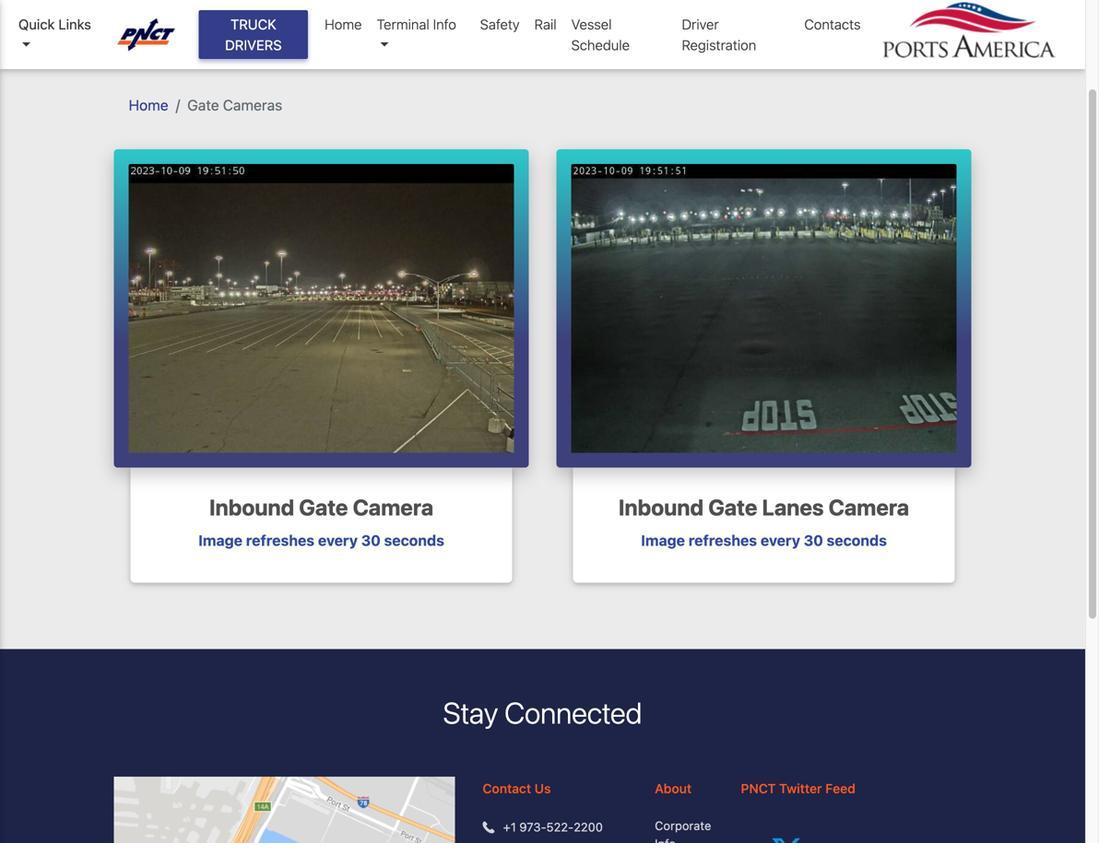 Task type: describe. For each thing, give the bounding box(es) containing it.
corporate info link
[[655, 817, 713, 844]]

contacts link
[[797, 6, 868, 42]]

seconds for lanes
[[827, 532, 887, 550]]

driver
[[682, 16, 719, 32]]

0 horizontal spatial gate
[[187, 96, 219, 114]]

corporate
[[655, 819, 711, 833]]

truck drivers
[[225, 16, 282, 53]]

vessel schedule link
[[564, 6, 675, 63]]

truck drivers link
[[199, 10, 308, 59]]

pnct twitter feed
[[741, 781, 856, 797]]

refreshes for camera
[[246, 532, 315, 550]]

rail link
[[527, 6, 564, 42]]

terminal info link
[[369, 6, 473, 63]]

+1 973-522-2200 link
[[503, 819, 603, 837]]

refreshes for lanes
[[689, 532, 757, 550]]

0 horizontal spatial home link
[[129, 96, 168, 114]]

quick
[[18, 16, 55, 32]]

registration
[[682, 37, 756, 53]]

0 horizontal spatial home
[[129, 96, 168, 114]]

2 camera from the left
[[829, 495, 909, 521]]

973-
[[520, 821, 546, 834]]

vessel
[[571, 16, 612, 32]]

home inside 'link'
[[325, 16, 362, 32]]

schedule
[[571, 37, 630, 53]]

30 for lanes
[[804, 532, 823, 550]]

corporate info
[[655, 819, 711, 844]]

stay
[[443, 696, 498, 731]]

terminal
[[377, 16, 430, 32]]

image for inbound gate camera
[[198, 532, 242, 550]]

quick links link
[[18, 14, 100, 55]]

every for lanes
[[761, 532, 800, 550]]

every for camera
[[318, 532, 358, 550]]

pnct
[[741, 781, 776, 797]]

info for corporate info
[[655, 837, 676, 844]]

contact
[[483, 781, 531, 797]]

0 vertical spatial home link
[[317, 6, 369, 42]]

drivers
[[225, 37, 282, 53]]

feed
[[826, 781, 856, 797]]

stay connected
[[443, 696, 642, 731]]

rail
[[535, 16, 557, 32]]



Task type: locate. For each thing, give the bounding box(es) containing it.
truck
[[231, 16, 276, 32]]

0 horizontal spatial seconds
[[384, 532, 444, 550]]

info for terminal info
[[433, 16, 456, 32]]

1 horizontal spatial inbound
[[619, 495, 704, 521]]

30 for camera
[[361, 532, 381, 550]]

image
[[198, 532, 242, 550], [641, 532, 685, 550]]

0 vertical spatial info
[[433, 16, 456, 32]]

0 horizontal spatial image refreshes every 30 seconds
[[198, 532, 444, 550]]

1 refreshes from the left
[[246, 532, 315, 550]]

connected
[[505, 696, 642, 731]]

1 horizontal spatial seconds
[[827, 532, 887, 550]]

1 every from the left
[[318, 532, 358, 550]]

0 horizontal spatial refreshes
[[246, 532, 315, 550]]

1 image from the left
[[198, 532, 242, 550]]

1 inbound from the left
[[209, 495, 294, 521]]

image refreshes every 30 seconds
[[198, 532, 444, 550], [641, 532, 887, 550]]

1 horizontal spatial home
[[325, 16, 362, 32]]

0 horizontal spatial image
[[198, 532, 242, 550]]

522-
[[546, 821, 574, 834]]

seconds
[[384, 532, 444, 550], [827, 532, 887, 550]]

lanes
[[762, 495, 824, 521]]

image refreshes every 30 seconds for lanes
[[641, 532, 887, 550]]

0 horizontal spatial every
[[318, 532, 358, 550]]

info down corporate
[[655, 837, 676, 844]]

vessel schedule
[[571, 16, 630, 53]]

0 horizontal spatial inbound
[[209, 495, 294, 521]]

1 30 from the left
[[361, 532, 381, 550]]

refreshes
[[246, 532, 315, 550], [689, 532, 757, 550]]

0 horizontal spatial 30
[[361, 532, 381, 550]]

1 horizontal spatial every
[[761, 532, 800, 550]]

terminal info
[[377, 16, 456, 32]]

info right terminal
[[433, 16, 456, 32]]

inbound gate lanes camera
[[619, 495, 909, 521]]

2 seconds from the left
[[827, 532, 887, 550]]

1 vertical spatial home
[[129, 96, 168, 114]]

1 horizontal spatial camera
[[829, 495, 909, 521]]

home link left "gate cameras"
[[129, 96, 168, 114]]

0 horizontal spatial camera
[[353, 495, 434, 521]]

2 image refreshes every 30 seconds from the left
[[641, 532, 887, 550]]

image refreshes every 30 seconds down inbound gate camera
[[198, 532, 444, 550]]

1 horizontal spatial 30
[[804, 532, 823, 550]]

every
[[318, 532, 358, 550], [761, 532, 800, 550]]

+1 973-522-2200
[[503, 821, 603, 834]]

every down lanes
[[761, 532, 800, 550]]

contact us
[[483, 781, 551, 797]]

2 inbound from the left
[[619, 495, 704, 521]]

0 vertical spatial home
[[325, 16, 362, 32]]

home link left terminal
[[317, 6, 369, 42]]

1 horizontal spatial gate
[[299, 495, 348, 521]]

image for inbound gate lanes camera
[[641, 532, 685, 550]]

twitter
[[779, 781, 822, 797]]

30 down lanes
[[804, 532, 823, 550]]

1 vertical spatial info
[[655, 837, 676, 844]]

cameras
[[223, 96, 282, 114]]

1 seconds from the left
[[384, 532, 444, 550]]

camera
[[353, 495, 434, 521], [829, 495, 909, 521]]

2 image from the left
[[641, 532, 685, 550]]

home left "gate cameras"
[[129, 96, 168, 114]]

1 horizontal spatial image
[[641, 532, 685, 550]]

driver registration link
[[675, 6, 797, 63]]

safety
[[480, 16, 520, 32]]

seconds for camera
[[384, 532, 444, 550]]

safety link
[[473, 6, 527, 42]]

info
[[433, 16, 456, 32], [655, 837, 676, 844]]

home
[[325, 16, 362, 32], [129, 96, 168, 114]]

gate cameras
[[187, 96, 282, 114]]

gate for inbound gate camera
[[299, 495, 348, 521]]

1 vertical spatial home link
[[129, 96, 168, 114]]

image refreshes every 30 seconds for camera
[[198, 532, 444, 550]]

30 down inbound gate camera
[[361, 532, 381, 550]]

driver registration
[[682, 16, 756, 53]]

2200
[[574, 821, 603, 834]]

links
[[58, 16, 91, 32]]

inbound
[[209, 495, 294, 521], [619, 495, 704, 521]]

refreshes down inbound gate camera
[[246, 532, 315, 550]]

inbound for inbound gate lanes camera
[[619, 495, 704, 521]]

home left terminal
[[325, 16, 362, 32]]

1 horizontal spatial refreshes
[[689, 532, 757, 550]]

30
[[361, 532, 381, 550], [804, 532, 823, 550]]

about
[[655, 781, 692, 797]]

gate for inbound gate lanes camera
[[708, 495, 758, 521]]

2 refreshes from the left
[[689, 532, 757, 550]]

1 image refreshes every 30 seconds from the left
[[198, 532, 444, 550]]

info inside corporate info
[[655, 837, 676, 844]]

us
[[535, 781, 551, 797]]

every down inbound gate camera
[[318, 532, 358, 550]]

2 every from the left
[[761, 532, 800, 550]]

refreshes down inbound gate lanes camera
[[689, 532, 757, 550]]

quick links
[[18, 16, 91, 32]]

2 30 from the left
[[804, 532, 823, 550]]

contacts
[[805, 16, 861, 32]]

image refreshes every 30 seconds down inbound gate lanes camera
[[641, 532, 887, 550]]

1 camera from the left
[[353, 495, 434, 521]]

gate
[[187, 96, 219, 114], [299, 495, 348, 521], [708, 495, 758, 521]]

home link
[[317, 6, 369, 42], [129, 96, 168, 114]]

inbound gate camera
[[209, 495, 434, 521]]

1 horizontal spatial home link
[[317, 6, 369, 42]]

1 horizontal spatial info
[[655, 837, 676, 844]]

inbound for inbound gate camera
[[209, 495, 294, 521]]

+1
[[503, 821, 516, 834]]

2 horizontal spatial gate
[[708, 495, 758, 521]]

0 horizontal spatial info
[[433, 16, 456, 32]]

1 horizontal spatial image refreshes every 30 seconds
[[641, 532, 887, 550]]



Task type: vqa. For each thing, say whether or not it's contained in the screenshot.
IMAGE REFRESHES EVERY 30 SECONDS
yes



